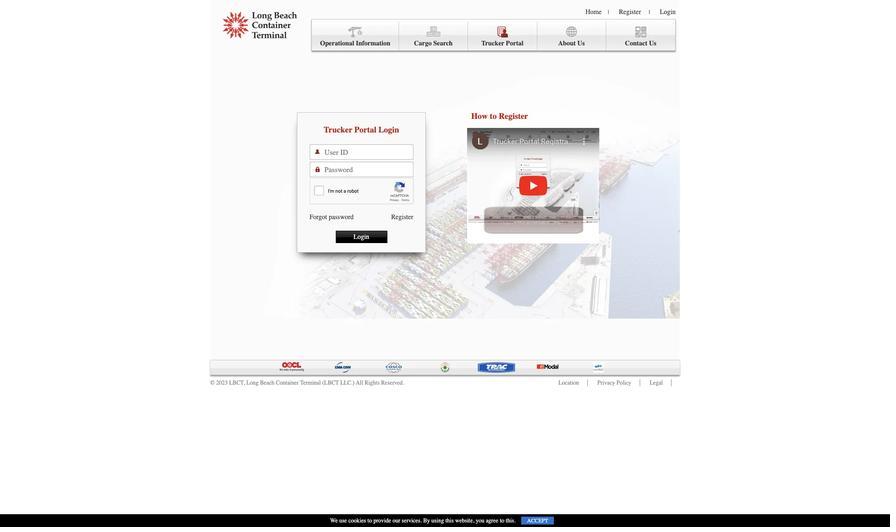 Task type: describe. For each thing, give the bounding box(es) containing it.
our
[[393, 518, 401, 525]]

all
[[356, 380, 363, 387]]

location
[[559, 380, 580, 387]]

operational information link
[[312, 21, 399, 51]]

reserved.
[[381, 380, 404, 387]]

cargo search link
[[399, 21, 468, 51]]

password
[[329, 214, 354, 221]]

how to register
[[472, 112, 529, 121]]

llc.)
[[341, 380, 355, 387]]

trucker portal login
[[324, 125, 399, 135]]

legal
[[650, 380, 663, 387]]

Password password field
[[325, 162, 413, 177]]

legal link
[[650, 380, 663, 387]]

policy
[[617, 380, 632, 387]]

terminal
[[300, 380, 321, 387]]

privacy policy link
[[598, 380, 632, 387]]

long
[[247, 380, 259, 387]]

©
[[210, 380, 215, 387]]

2 | from the left
[[649, 9, 651, 16]]

lbct,
[[229, 380, 245, 387]]

search
[[434, 40, 453, 47]]

forgot
[[310, 214, 327, 221]]

contact us
[[626, 40, 657, 47]]

cookies
[[349, 518, 366, 525]]

trucker portal link
[[468, 21, 538, 51]]

services.
[[402, 518, 422, 525]]

us for contact us
[[650, 40, 657, 47]]

operational information
[[320, 40, 391, 47]]

information
[[356, 40, 391, 47]]

rights
[[365, 380, 380, 387]]

operational
[[320, 40, 355, 47]]

we
[[330, 518, 338, 525]]

login for login link
[[660, 8, 676, 16]]

trucker for trucker portal
[[482, 40, 505, 47]]

home
[[586, 8, 602, 16]]

website,
[[456, 518, 475, 525]]

using
[[432, 518, 444, 525]]

cargo
[[414, 40, 432, 47]]



Task type: vqa. For each thing, say whether or not it's contained in the screenshot.
Contact Us LINK
yes



Task type: locate. For each thing, give the bounding box(es) containing it.
2 vertical spatial login
[[354, 234, 370, 241]]

0 vertical spatial register
[[619, 8, 642, 16]]

0 vertical spatial register link
[[619, 8, 642, 16]]

register link
[[619, 8, 642, 16], [392, 214, 414, 221]]

menu bar
[[312, 19, 676, 51]]

1 horizontal spatial register link
[[619, 8, 642, 16]]

1 us from the left
[[578, 40, 585, 47]]

contact us link
[[607, 21, 676, 51]]

1 horizontal spatial register
[[499, 112, 529, 121]]

User ID text field
[[325, 145, 413, 160]]

1 | from the left
[[608, 9, 610, 16]]

by
[[424, 518, 430, 525]]

1 horizontal spatial us
[[650, 40, 657, 47]]

0 vertical spatial trucker
[[482, 40, 505, 47]]

0 vertical spatial portal
[[506, 40, 524, 47]]

login up user id text field
[[379, 125, 399, 135]]

portal for trucker portal
[[506, 40, 524, 47]]

| right the home "link"
[[608, 9, 610, 16]]

1 horizontal spatial |
[[649, 9, 651, 16]]

0 horizontal spatial to
[[368, 518, 372, 525]]

|
[[608, 9, 610, 16], [649, 9, 651, 16]]

cargo search
[[414, 40, 453, 47]]

about
[[559, 40, 576, 47]]

us right contact
[[650, 40, 657, 47]]

this.
[[506, 518, 516, 525]]

1 horizontal spatial trucker
[[482, 40, 505, 47]]

login inside button
[[354, 234, 370, 241]]

portal for trucker portal login
[[355, 125, 377, 135]]

location link
[[559, 380, 580, 387]]

0 horizontal spatial register
[[392, 214, 414, 221]]

register for the leftmost the register link
[[392, 214, 414, 221]]

us for about us
[[578, 40, 585, 47]]

home link
[[586, 8, 602, 16]]

trucker
[[482, 40, 505, 47], [324, 125, 353, 135]]

| left login link
[[649, 9, 651, 16]]

you
[[476, 518, 485, 525]]

forgot password
[[310, 214, 354, 221]]

© 2023 lbct, long beach container terminal (lbct llc.) all rights reserved.
[[210, 380, 404, 387]]

provide
[[374, 518, 391, 525]]

portal
[[506, 40, 524, 47], [355, 125, 377, 135]]

2 us from the left
[[650, 40, 657, 47]]

0 vertical spatial login
[[660, 8, 676, 16]]

how
[[472, 112, 488, 121]]

to
[[490, 112, 497, 121], [368, 518, 372, 525], [500, 518, 505, 525]]

1 horizontal spatial to
[[490, 112, 497, 121]]

use
[[340, 518, 347, 525]]

us
[[578, 40, 585, 47], [650, 40, 657, 47]]

us right about
[[578, 40, 585, 47]]

to right cookies
[[368, 518, 372, 525]]

2 horizontal spatial to
[[500, 518, 505, 525]]

2023
[[216, 380, 228, 387]]

1 vertical spatial register
[[499, 112, 529, 121]]

about us link
[[538, 21, 607, 51]]

about us
[[559, 40, 585, 47]]

trucker for trucker portal login
[[324, 125, 353, 135]]

privacy
[[598, 380, 616, 387]]

this
[[446, 518, 454, 525]]

login for the login button
[[354, 234, 370, 241]]

menu bar containing operational information
[[312, 19, 676, 51]]

beach
[[260, 380, 275, 387]]

login
[[660, 8, 676, 16], [379, 125, 399, 135], [354, 234, 370, 241]]

1 vertical spatial login
[[379, 125, 399, 135]]

0 horizontal spatial portal
[[355, 125, 377, 135]]

we use cookies to provide our services. by using this website, you agree to this.
[[330, 518, 516, 525]]

1 vertical spatial register link
[[392, 214, 414, 221]]

to left this.
[[500, 518, 505, 525]]

0 horizontal spatial login
[[354, 234, 370, 241]]

0 horizontal spatial register link
[[392, 214, 414, 221]]

login link
[[660, 8, 676, 16]]

agree
[[486, 518, 499, 525]]

2 horizontal spatial login
[[660, 8, 676, 16]]

1 vertical spatial portal
[[355, 125, 377, 135]]

container
[[276, 380, 299, 387]]

portal inside "link"
[[506, 40, 524, 47]]

trucker inside "link"
[[482, 40, 505, 47]]

accept
[[528, 518, 549, 525]]

1 vertical spatial trucker
[[324, 125, 353, 135]]

to right the how
[[490, 112, 497, 121]]

accept button
[[522, 518, 554, 525]]

login up the contact us link
[[660, 8, 676, 16]]

forgot password link
[[310, 214, 354, 221]]

2 horizontal spatial register
[[619, 8, 642, 16]]

0 horizontal spatial trucker
[[324, 125, 353, 135]]

contact
[[626, 40, 648, 47]]

register for the top the register link
[[619, 8, 642, 16]]

1 horizontal spatial portal
[[506, 40, 524, 47]]

0 horizontal spatial us
[[578, 40, 585, 47]]

(lbct
[[322, 380, 339, 387]]

2 vertical spatial register
[[392, 214, 414, 221]]

0 horizontal spatial |
[[608, 9, 610, 16]]

1 horizontal spatial login
[[379, 125, 399, 135]]

login down password
[[354, 234, 370, 241]]

register
[[619, 8, 642, 16], [499, 112, 529, 121], [392, 214, 414, 221]]

privacy policy
[[598, 380, 632, 387]]

trucker portal
[[482, 40, 524, 47]]

login button
[[336, 231, 388, 243]]



